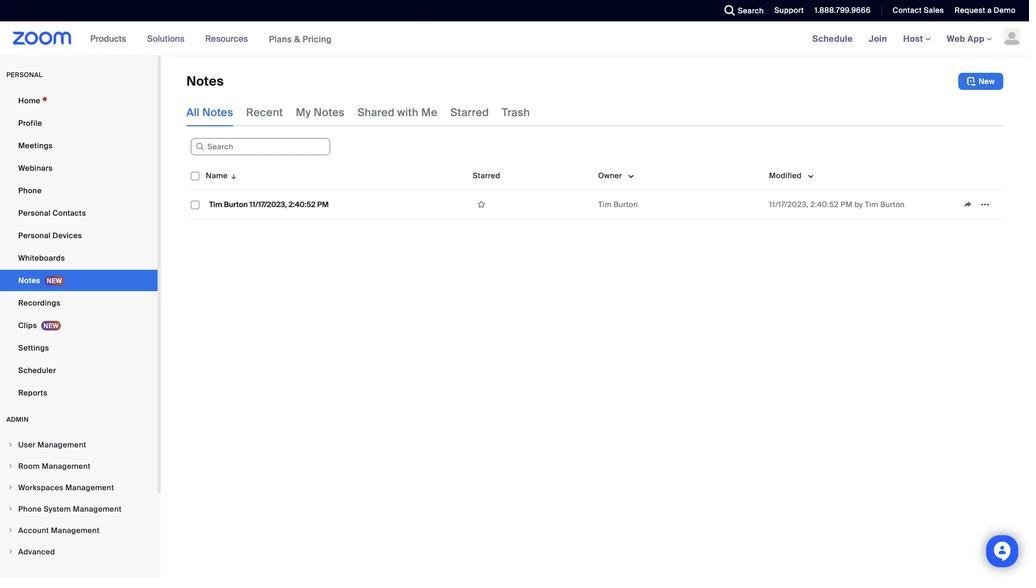 Task type: describe. For each thing, give the bounding box(es) containing it.
host
[[903, 33, 926, 44]]

right image inside advanced menu item
[[8, 549, 14, 556]]

workspaces
[[18, 483, 63, 493]]

personal for personal devices
[[18, 231, 51, 241]]

tim burton 11/17/2023, 2:40:52 pm unstarred image
[[473, 200, 490, 210]]

2:40:52 inside button
[[289, 200, 316, 210]]

app
[[968, 33, 985, 44]]

devices
[[53, 231, 82, 241]]

modified
[[769, 171, 802, 181]]

contact sales
[[893, 5, 944, 15]]

request
[[955, 5, 986, 15]]

phone system management
[[18, 505, 122, 515]]

management for room management
[[42, 462, 90, 472]]

web
[[947, 33, 966, 44]]

right image for room management
[[8, 464, 14, 470]]

management for account management
[[51, 526, 100, 536]]

join link
[[861, 21, 895, 56]]

clips
[[18, 321, 37, 331]]

scheduler link
[[0, 360, 158, 382]]

demo
[[994, 5, 1016, 15]]

tim for tim burton
[[598, 200, 612, 210]]

account
[[18, 526, 49, 536]]

settings
[[18, 343, 49, 353]]

host button
[[903, 33, 931, 44]]

system
[[44, 505, 71, 515]]

resources
[[205, 33, 248, 44]]

meetings link
[[0, 135, 158, 157]]

me
[[421, 106, 438, 119]]

notes inside notes 'link'
[[18, 276, 40, 286]]

right image for user management
[[8, 442, 14, 449]]

all
[[187, 106, 200, 119]]

1.888.799.9666 button up schedule
[[807, 0, 874, 21]]

notes link
[[0, 270, 158, 292]]

tabs of all notes page tab list
[[187, 99, 530, 127]]

management down workspaces management menu item at the left bottom of the page
[[73, 505, 122, 515]]

search
[[738, 6, 764, 16]]

notes right "all"
[[202, 106, 233, 119]]

tim burton 11/17/2023, 2:40:52 pm
[[209, 200, 329, 210]]

product information navigation
[[82, 21, 340, 57]]

management for user management
[[38, 440, 86, 450]]

schedule
[[813, 33, 853, 44]]

a
[[988, 5, 992, 15]]

settings link
[[0, 338, 158, 359]]

starred inside tabs of all notes page tab list
[[450, 106, 489, 119]]

2 pm from the left
[[841, 200, 853, 210]]

admin
[[6, 416, 29, 424]]

pricing
[[303, 33, 332, 45]]

solutions
[[147, 33, 184, 44]]

zoom logo image
[[13, 32, 72, 45]]

scheduler
[[18, 366, 56, 376]]

plans
[[269, 33, 292, 45]]

products button
[[90, 21, 131, 56]]

1.888.799.9666
[[815, 5, 871, 15]]

phone for phone
[[18, 186, 42, 196]]

recordings
[[18, 298, 60, 308]]

personal for personal contacts
[[18, 208, 51, 218]]

my notes
[[296, 106, 345, 119]]

share image
[[960, 200, 977, 210]]

webinars
[[18, 163, 53, 173]]

user management
[[18, 440, 86, 450]]

home link
[[0, 90, 158, 112]]

3 burton from the left
[[880, 200, 905, 210]]

Search text field
[[191, 138, 330, 155]]

meetings
[[18, 141, 53, 151]]

my
[[296, 106, 311, 119]]

shared with me
[[358, 106, 438, 119]]

user
[[18, 440, 36, 450]]

burton for tim burton 11/17/2023, 2:40:52 pm
[[224, 200, 248, 210]]

right image for account
[[8, 528, 14, 534]]

trash
[[502, 106, 530, 119]]

management for workspaces management
[[65, 483, 114, 493]]

pm inside button
[[317, 200, 329, 210]]

products
[[90, 33, 126, 44]]

clips link
[[0, 315, 158, 337]]

arrow down image
[[228, 169, 238, 182]]

right image for phone
[[8, 507, 14, 513]]

room
[[18, 462, 40, 472]]

tim for tim burton 11/17/2023, 2:40:52 pm
[[209, 200, 222, 210]]

profile
[[18, 118, 42, 128]]



Task type: locate. For each thing, give the bounding box(es) containing it.
0 horizontal spatial burton
[[224, 200, 248, 210]]

whiteboards
[[18, 253, 65, 263]]

2 horizontal spatial burton
[[880, 200, 905, 210]]

11/17/2023, inside tim burton 11/17/2023, 2:40:52 pm button
[[250, 200, 287, 210]]

with
[[397, 106, 419, 119]]

contacts
[[53, 208, 86, 218]]

phone link
[[0, 180, 158, 202]]

right image left room
[[8, 464, 14, 470]]

11/17/2023,
[[250, 200, 287, 210], [769, 200, 809, 210]]

contact
[[893, 5, 922, 15]]

11/17/2023, 2:40:52 pm by tim burton
[[769, 200, 905, 210]]

personal
[[6, 71, 43, 79]]

1 vertical spatial starred
[[473, 171, 500, 181]]

phone system management menu item
[[0, 500, 158, 520]]

resources button
[[205, 21, 253, 56]]

1 horizontal spatial pm
[[841, 200, 853, 210]]

1 horizontal spatial 11/17/2023,
[[769, 200, 809, 210]]

right image left advanced
[[8, 549, 14, 556]]

phone up account
[[18, 505, 42, 515]]

burton down arrow down image
[[224, 200, 248, 210]]

by
[[855, 200, 863, 210]]

1 burton from the left
[[224, 200, 248, 210]]

starred
[[450, 106, 489, 119], [473, 171, 500, 181]]

right image inside phone system management menu item
[[8, 507, 14, 513]]

starred right the me
[[450, 106, 489, 119]]

4 right image from the top
[[8, 549, 14, 556]]

profile link
[[0, 113, 158, 134]]

right image inside user management menu item
[[8, 442, 14, 449]]

burton right by
[[880, 200, 905, 210]]

personal contacts
[[18, 208, 86, 218]]

solutions button
[[147, 21, 189, 56]]

recent
[[246, 106, 283, 119]]

1 11/17/2023, from the left
[[250, 200, 287, 210]]

contact sales link
[[885, 0, 947, 21], [893, 5, 944, 15]]

1 right image from the top
[[8, 442, 14, 449]]

personal devices
[[18, 231, 82, 241]]

management up room management
[[38, 440, 86, 450]]

account management menu item
[[0, 521, 158, 541]]

tim burton
[[598, 200, 638, 210]]

whiteboards link
[[0, 248, 158, 269]]

support link
[[767, 0, 807, 21], [775, 5, 804, 15]]

tim burton 11/17/2023, 2:40:52 pm button
[[206, 198, 332, 212]]

advanced menu item
[[0, 543, 158, 563]]

1 vertical spatial phone
[[18, 505, 42, 515]]

application
[[187, 162, 1004, 220], [960, 197, 999, 213]]

&
[[294, 33, 300, 45]]

notes
[[187, 73, 224, 90], [202, 106, 233, 119], [314, 106, 345, 119], [18, 276, 40, 286]]

2 personal from the top
[[18, 231, 51, 241]]

personal
[[18, 208, 51, 218], [18, 231, 51, 241]]

right image inside workspaces management menu item
[[8, 485, 14, 492]]

management down phone system management menu item
[[51, 526, 100, 536]]

tim down name
[[209, 200, 222, 210]]

1 tim from the left
[[209, 200, 222, 210]]

name
[[206, 171, 228, 181]]

phone inside "personal menu" menu
[[18, 186, 42, 196]]

0 horizontal spatial 11/17/2023,
[[250, 200, 287, 210]]

1 right image from the top
[[8, 485, 14, 492]]

user management menu item
[[0, 435, 158, 456]]

application containing name
[[187, 162, 1004, 220]]

2 11/17/2023, from the left
[[769, 200, 809, 210]]

1 horizontal spatial 2:40:52
[[811, 200, 839, 210]]

1 vertical spatial personal
[[18, 231, 51, 241]]

sales
[[924, 5, 944, 15]]

home
[[18, 96, 40, 106]]

phone
[[18, 186, 42, 196], [18, 505, 42, 515]]

right image
[[8, 442, 14, 449], [8, 464, 14, 470]]

1 vertical spatial right image
[[8, 464, 14, 470]]

starred up the tim burton 11/17/2023, 2:40:52 pm unstarred icon
[[473, 171, 500, 181]]

2 right image from the top
[[8, 464, 14, 470]]

notes up recordings
[[18, 276, 40, 286]]

new
[[979, 76, 995, 86]]

owner
[[598, 171, 622, 181]]

right image left user
[[8, 442, 14, 449]]

2 tim from the left
[[598, 200, 612, 210]]

profile picture image
[[1004, 28, 1021, 45]]

right image
[[8, 485, 14, 492], [8, 507, 14, 513], [8, 528, 14, 534], [8, 549, 14, 556]]

right image left the workspaces
[[8, 485, 14, 492]]

2 burton from the left
[[614, 200, 638, 210]]

2 right image from the top
[[8, 507, 14, 513]]

admin menu menu
[[0, 435, 158, 564]]

2 phone from the top
[[18, 505, 42, 515]]

notes up all notes at the top of the page
[[187, 73, 224, 90]]

phone inside menu item
[[18, 505, 42, 515]]

starred inside application
[[473, 171, 500, 181]]

management up workspaces management
[[42, 462, 90, 472]]

support
[[775, 5, 804, 15]]

right image left account
[[8, 528, 14, 534]]

0 vertical spatial right image
[[8, 442, 14, 449]]

room management menu item
[[0, 457, 158, 477]]

right image inside room management menu item
[[8, 464, 14, 470]]

burton
[[224, 200, 248, 210], [614, 200, 638, 210], [880, 200, 905, 210]]

1.888.799.9666 button up schedule link
[[815, 5, 871, 15]]

0 vertical spatial personal
[[18, 208, 51, 218]]

shared
[[358, 106, 395, 119]]

1 horizontal spatial burton
[[614, 200, 638, 210]]

reports
[[18, 388, 47, 398]]

right image left system
[[8, 507, 14, 513]]

right image inside 'account management' menu item
[[8, 528, 14, 534]]

webinars link
[[0, 158, 158, 179]]

pm
[[317, 200, 329, 210], [841, 200, 853, 210]]

2 2:40:52 from the left
[[811, 200, 839, 210]]

phone for phone system management
[[18, 505, 42, 515]]

meetings navigation
[[805, 21, 1029, 57]]

0 horizontal spatial tim
[[209, 200, 222, 210]]

workspaces management menu item
[[0, 478, 158, 499]]

join
[[869, 33, 887, 44]]

banner
[[0, 21, 1029, 57]]

1 personal from the top
[[18, 208, 51, 218]]

management
[[38, 440, 86, 450], [42, 462, 90, 472], [65, 483, 114, 493], [73, 505, 122, 515], [51, 526, 100, 536]]

burton for tim burton
[[614, 200, 638, 210]]

request a demo
[[955, 5, 1016, 15]]

personal contacts link
[[0, 203, 158, 224]]

right image for workspaces
[[8, 485, 14, 492]]

reports link
[[0, 383, 158, 404]]

0 vertical spatial starred
[[450, 106, 489, 119]]

burton down owner
[[614, 200, 638, 210]]

1 horizontal spatial tim
[[598, 200, 612, 210]]

plans & pricing link
[[269, 33, 332, 45], [269, 33, 332, 45]]

web app button
[[947, 33, 992, 44]]

3 right image from the top
[[8, 528, 14, 534]]

personal up whiteboards
[[18, 231, 51, 241]]

personal menu menu
[[0, 90, 158, 405]]

all notes
[[187, 106, 233, 119]]

1 2:40:52 from the left
[[289, 200, 316, 210]]

0 vertical spatial phone
[[18, 186, 42, 196]]

tim down owner
[[598, 200, 612, 210]]

banner containing products
[[0, 21, 1029, 57]]

tim right by
[[865, 200, 878, 210]]

phone down webinars
[[18, 186, 42, 196]]

room management
[[18, 462, 90, 472]]

burton inside button
[[224, 200, 248, 210]]

2:40:52
[[289, 200, 316, 210], [811, 200, 839, 210]]

search button
[[717, 0, 767, 21]]

workspaces management
[[18, 483, 114, 493]]

advanced
[[18, 548, 55, 558]]

1.888.799.9666 button
[[807, 0, 874, 21], [815, 5, 871, 15]]

tim inside button
[[209, 200, 222, 210]]

new button
[[959, 73, 1004, 90]]

personal devices link
[[0, 225, 158, 247]]

account management
[[18, 526, 100, 536]]

plans & pricing
[[269, 33, 332, 45]]

web app
[[947, 33, 985, 44]]

1 pm from the left
[[317, 200, 329, 210]]

management down room management menu item
[[65, 483, 114, 493]]

personal inside "link"
[[18, 208, 51, 218]]

schedule link
[[805, 21, 861, 56]]

personal up "personal devices"
[[18, 208, 51, 218]]

request a demo link
[[947, 0, 1029, 21], [955, 5, 1016, 15]]

0 horizontal spatial pm
[[317, 200, 329, 210]]

2 horizontal spatial tim
[[865, 200, 878, 210]]

more options for tim burton 11/17/2023, 2:40:52 pm image
[[977, 200, 994, 210]]

0 horizontal spatial 2:40:52
[[289, 200, 316, 210]]

1 phone from the top
[[18, 186, 42, 196]]

recordings link
[[0, 293, 158, 314]]

3 tim from the left
[[865, 200, 878, 210]]

tim
[[209, 200, 222, 210], [598, 200, 612, 210], [865, 200, 878, 210]]

notes right my
[[314, 106, 345, 119]]



Task type: vqa. For each thing, say whether or not it's contained in the screenshot.
"App"
yes



